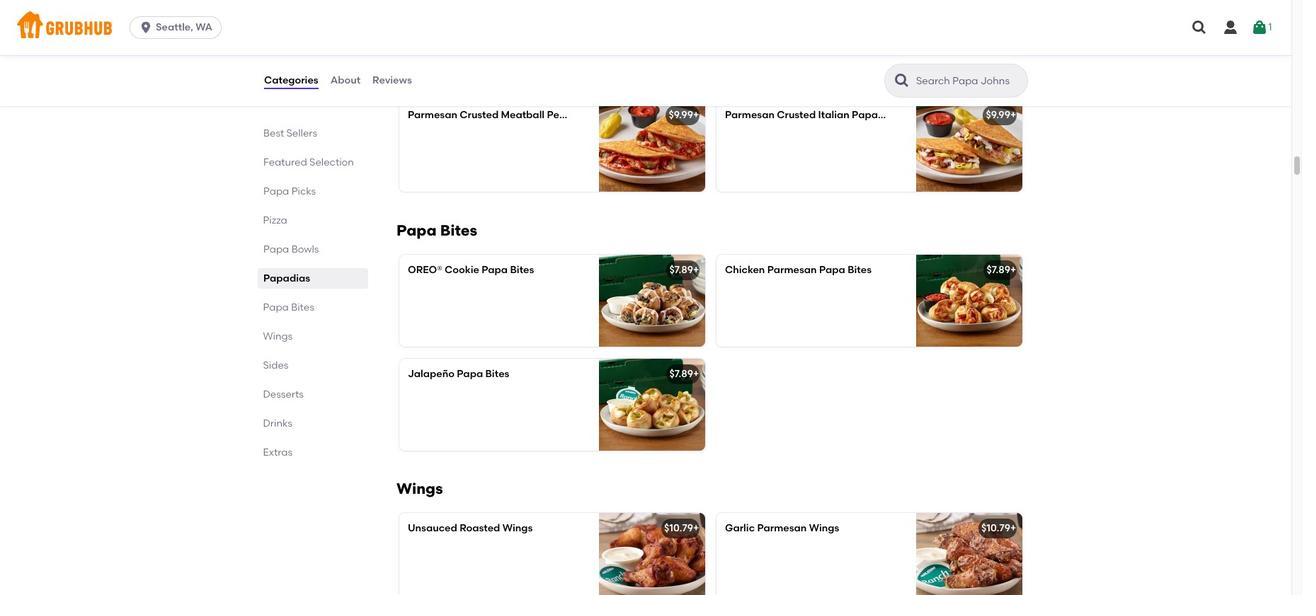 Task type: locate. For each thing, give the bounding box(es) containing it.
$9.99 for parmesan crusted meatball pepperoni papadia image
[[669, 109, 693, 121]]

bowls
[[292, 244, 319, 256]]

0 horizontal spatial svg image
[[1191, 19, 1208, 36]]

1 svg image from the left
[[1191, 19, 1208, 36]]

crusted
[[460, 109, 499, 121], [777, 109, 816, 121]]

papa
[[263, 186, 289, 198], [397, 222, 437, 240], [263, 244, 289, 256], [482, 264, 508, 276], [819, 264, 845, 276], [263, 302, 289, 314], [457, 368, 483, 380]]

about
[[330, 74, 361, 86]]

2 crusted from the left
[[777, 109, 816, 121]]

1 horizontal spatial papa bites
[[397, 222, 477, 240]]

$10.79
[[664, 523, 693, 535], [982, 523, 1011, 535]]

$10.79 +
[[664, 523, 699, 535], [982, 523, 1017, 535]]

papa bites
[[397, 222, 477, 240], [263, 302, 315, 314]]

chicken
[[725, 264, 765, 276]]

papa bites down papadias
[[263, 302, 315, 314]]

papadia right pepperoni
[[599, 109, 641, 121]]

1 button
[[1252, 15, 1272, 40]]

jalapeño papa bites
[[408, 368, 509, 380]]

extras
[[263, 447, 293, 459]]

1 $10.79 from the left
[[664, 523, 693, 535]]

svg image left 1 'button'
[[1222, 19, 1239, 36]]

$7.89 + for jalapeño papa bites
[[670, 368, 699, 380]]

main navigation navigation
[[0, 0, 1292, 55]]

+ for garlic parmesan wings
[[1011, 523, 1017, 535]]

2 $10.79 + from the left
[[982, 523, 1017, 535]]

0 horizontal spatial papa bites
[[263, 302, 315, 314]]

$9.99 +
[[669, 109, 699, 121], [986, 109, 1017, 121]]

wings
[[263, 331, 293, 343], [397, 480, 443, 498], [503, 523, 533, 535], [809, 523, 839, 535]]

0 vertical spatial papa bites
[[397, 222, 477, 240]]

2 $9.99 from the left
[[986, 109, 1011, 121]]

jalapeño
[[408, 368, 455, 380]]

categories button
[[263, 55, 319, 106]]

crusted left meatball at the top
[[460, 109, 499, 121]]

papa bites up the oreo® at the left top of page
[[397, 222, 477, 240]]

svg image
[[1191, 19, 1208, 36], [1252, 19, 1269, 36]]

parmesan crusted italian papadia image
[[916, 100, 1023, 192]]

0 horizontal spatial $10.79 +
[[664, 523, 699, 535]]

garlic parmesan wings image
[[916, 514, 1023, 596]]

1 horizontal spatial $10.79
[[982, 523, 1011, 535]]

1 $9.99 + from the left
[[669, 109, 699, 121]]

jalapeño papa bites image
[[599, 359, 705, 451]]

1 horizontal spatial crusted
[[777, 109, 816, 121]]

$10.79 + for garlic parmesan wings
[[982, 523, 1017, 535]]

$7.89 +
[[670, 264, 699, 276], [987, 264, 1017, 276], [670, 368, 699, 380]]

svg image inside 1 'button'
[[1252, 19, 1269, 36]]

+ for unsauced roasted wings
[[693, 523, 699, 535]]

svg image left seattle,
[[139, 21, 153, 35]]

cookie
[[445, 264, 479, 276]]

parmesan crusted bbq chicken & bacon papadia image
[[599, 0, 705, 88]]

1 horizontal spatial papadia
[[852, 109, 894, 121]]

$7.89
[[670, 264, 693, 276], [987, 264, 1011, 276], [670, 368, 693, 380]]

papadia right italian
[[852, 109, 894, 121]]

2 $10.79 from the left
[[982, 523, 1011, 535]]

1 horizontal spatial $9.99 +
[[986, 109, 1017, 121]]

parmesan
[[408, 109, 457, 121], [725, 109, 775, 121], [767, 264, 817, 276], [757, 523, 807, 535]]

+ for oreo® cookie papa bites
[[693, 264, 699, 276]]

papadias
[[263, 273, 310, 285]]

+ for chicken parmesan papa bites
[[1011, 264, 1017, 276]]

0 horizontal spatial papadia
[[599, 109, 641, 121]]

$7.89 for oreo® cookie papa bites
[[670, 264, 693, 276]]

selection
[[310, 157, 354, 169]]

garlic parmesan wings
[[725, 523, 839, 535]]

1 $10.79 + from the left
[[664, 523, 699, 535]]

reviews
[[373, 74, 412, 86]]

best sellers
[[263, 127, 317, 140]]

2 svg image from the left
[[1252, 19, 1269, 36]]

svg image
[[1222, 19, 1239, 36], [139, 21, 153, 35]]

1 crusted from the left
[[460, 109, 499, 121]]

$7.89 for chicken parmesan papa bites
[[987, 264, 1011, 276]]

1 horizontal spatial $9.99
[[986, 109, 1011, 121]]

papadia
[[599, 109, 641, 121], [852, 109, 894, 121]]

0 horizontal spatial $10.79
[[664, 523, 693, 535]]

oreo® cookie papa bites
[[408, 264, 534, 276]]

0 horizontal spatial $9.99
[[669, 109, 693, 121]]

papa picks
[[263, 186, 316, 198]]

1 horizontal spatial $10.79 +
[[982, 523, 1017, 535]]

1 $9.99 from the left
[[669, 109, 693, 121]]

sellers
[[286, 127, 317, 140]]

bites
[[440, 222, 477, 240], [510, 264, 534, 276], [848, 264, 872, 276], [292, 302, 315, 314], [485, 368, 509, 380]]

1 horizontal spatial svg image
[[1252, 19, 1269, 36]]

parmesan crusted grilled buffalo chicken papadia image
[[916, 0, 1023, 88]]

+
[[693, 109, 699, 121], [1011, 109, 1017, 121], [693, 264, 699, 276], [1011, 264, 1017, 276], [693, 368, 699, 380], [693, 523, 699, 535], [1011, 523, 1017, 535]]

0 horizontal spatial svg image
[[139, 21, 153, 35]]

meatball
[[501, 109, 545, 121]]

parmesan crusted italian papadia
[[725, 109, 894, 121]]

parmesan crusted meatball pepperoni papadia image
[[599, 100, 705, 192]]

reviews button
[[372, 55, 413, 106]]

0 horizontal spatial $9.99 +
[[669, 109, 699, 121]]

best
[[263, 127, 284, 140]]

crusted for italian
[[777, 109, 816, 121]]

oreo® cookie papa bites image
[[599, 255, 705, 347]]

crusted left italian
[[777, 109, 816, 121]]

roasted
[[460, 523, 500, 535]]

2 $9.99 + from the left
[[986, 109, 1017, 121]]

0 horizontal spatial crusted
[[460, 109, 499, 121]]

seattle,
[[156, 21, 193, 33]]

1 vertical spatial papa bites
[[263, 302, 315, 314]]

pizza
[[263, 215, 288, 227]]

$9.99
[[669, 109, 693, 121], [986, 109, 1011, 121]]



Task type: describe. For each thing, give the bounding box(es) containing it.
+ for parmesan crusted meatball pepperoni papadia
[[693, 109, 699, 121]]

wa
[[196, 21, 212, 33]]

svg image inside seattle, wa button
[[139, 21, 153, 35]]

featured
[[263, 157, 307, 169]]

$9.99 + for parmesan crusted italian papadia image
[[986, 109, 1017, 121]]

drinks
[[263, 418, 293, 430]]

chicken parmesan papa bites image
[[916, 255, 1023, 347]]

$7.89 for jalapeño papa bites
[[670, 368, 693, 380]]

1
[[1269, 21, 1272, 33]]

+ for jalapeño papa bites
[[693, 368, 699, 380]]

$7.89 + for chicken parmesan papa bites
[[987, 264, 1017, 276]]

categories
[[264, 74, 318, 86]]

picks
[[292, 186, 316, 198]]

unsauced
[[408, 523, 457, 535]]

pepperoni
[[547, 109, 597, 121]]

papa bowls
[[263, 244, 319, 256]]

unsauced roasted wings
[[408, 523, 533, 535]]

Search Papa Johns search field
[[915, 74, 1023, 88]]

seattle, wa button
[[130, 16, 227, 39]]

seattle, wa
[[156, 21, 212, 33]]

2 papadia from the left
[[852, 109, 894, 121]]

1 papadia from the left
[[599, 109, 641, 121]]

desserts
[[263, 389, 304, 401]]

$9.99 + for parmesan crusted meatball pepperoni papadia image
[[669, 109, 699, 121]]

1 horizontal spatial svg image
[[1222, 19, 1239, 36]]

$10.79 + for unsauced roasted wings
[[664, 523, 699, 535]]

crusted for meatball
[[460, 109, 499, 121]]

parmesan crusted meatball pepperoni papadia
[[408, 109, 641, 121]]

about button
[[330, 55, 361, 106]]

featured selection
[[263, 157, 354, 169]]

search icon image
[[894, 72, 911, 89]]

sides
[[263, 360, 289, 372]]

chicken parmesan papa bites
[[725, 264, 872, 276]]

unsauced roasted wings image
[[599, 514, 705, 596]]

oreo®
[[408, 264, 442, 276]]

$9.99 for parmesan crusted italian papadia image
[[986, 109, 1011, 121]]

$10.79 for unsauced roasted wings
[[664, 523, 693, 535]]

garlic
[[725, 523, 755, 535]]

italian
[[818, 109, 850, 121]]

$7.89 + for oreo® cookie papa bites
[[670, 264, 699, 276]]

$10.79 for garlic parmesan wings
[[982, 523, 1011, 535]]



Task type: vqa. For each thing, say whether or not it's contained in the screenshot.
the left $10.79 +
yes



